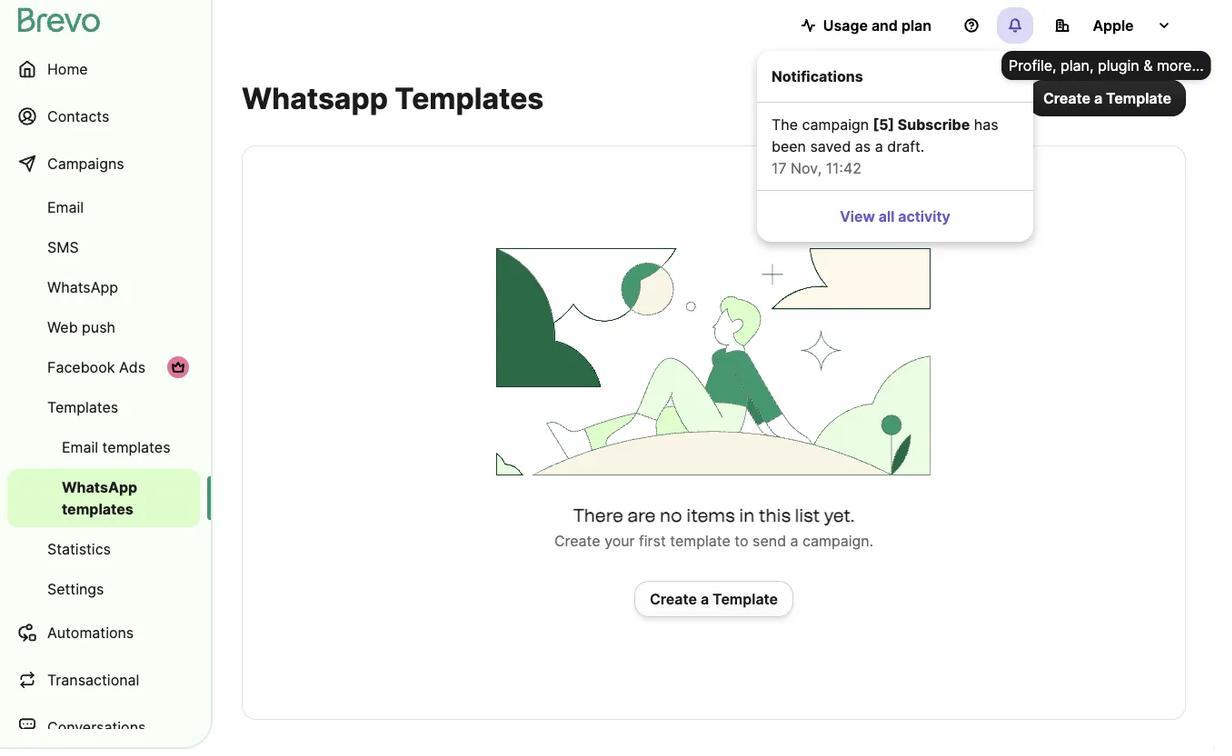 Task type: vqa. For each thing, say whether or not it's contained in the screenshot.
ADD within the the 'Deal card settings' "dialog"
no



Task type: describe. For each thing, give the bounding box(es) containing it.
create a template for create a template button to the top
[[1044, 89, 1172, 107]]

statistics link
[[7, 531, 200, 567]]

the campaign [5] subscribe
[[772, 115, 971, 133]]

to
[[735, 532, 749, 550]]

all
[[879, 207, 895, 225]]

web push
[[47, 318, 115, 336]]

profile, plan, plugin & more... tooltip
[[1002, 51, 1212, 80]]

push
[[82, 318, 115, 336]]

items
[[687, 505, 735, 527]]

this
[[759, 505, 791, 527]]

whatsapp for whatsapp templates
[[62, 478, 137, 496]]

profile,
[[1009, 56, 1057, 74]]

a down profile, plan, plugin & more... tooltip on the right top of page
[[1095, 89, 1103, 107]]

apple
[[1093, 16, 1135, 34]]

campaign.
[[803, 532, 874, 550]]

statistics
[[47, 540, 111, 558]]

usage
[[824, 16, 868, 34]]

email for email templates
[[62, 438, 98, 456]]

settings
[[47, 580, 104, 598]]

0 vertical spatial create a template button
[[1029, 80, 1187, 116]]

notifications
[[772, 67, 864, 85]]

contacts link
[[7, 95, 200, 138]]

email for email
[[47, 198, 84, 216]]

in
[[739, 505, 755, 527]]

templates for whatsapp templates
[[62, 500, 133, 518]]

saved
[[811, 137, 852, 155]]

0 horizontal spatial create a template button
[[635, 581, 794, 617]]

whatsapp templates
[[242, 80, 544, 115]]

there
[[573, 505, 624, 527]]

sms
[[47, 238, 79, 256]]

create for create a template button to the top
[[1044, 89, 1091, 107]]

transactional
[[47, 671, 139, 689]]

whatsapp link
[[7, 269, 200, 306]]

create a template for leftmost create a template button
[[650, 590, 779, 608]]

subscribe
[[898, 115, 971, 133]]

1 horizontal spatial templates
[[395, 80, 544, 115]]

sms link
[[7, 229, 200, 266]]

view all activity link
[[765, 198, 1027, 235]]

create for leftmost create a template button
[[650, 590, 697, 608]]

list
[[795, 505, 820, 527]]

facebook
[[47, 358, 115, 376]]

as
[[856, 137, 871, 155]]

usage and plan
[[824, 16, 932, 34]]

conversations
[[47, 718, 146, 736]]

web
[[47, 318, 78, 336]]

email templates
[[62, 438, 171, 456]]

1 vertical spatial templates
[[47, 398, 118, 416]]

automations
[[47, 624, 134, 642]]

campaigns
[[47, 155, 124, 172]]

view all activity
[[841, 207, 951, 225]]

more...
[[1158, 56, 1205, 74]]

facebook ads link
[[7, 349, 200, 386]]



Task type: locate. For each thing, give the bounding box(es) containing it.
there are no items in this list yet. create your first template to send a campaign.
[[555, 505, 874, 550]]

1 horizontal spatial create a template
[[1044, 89, 1172, 107]]

ads
[[119, 358, 146, 376]]

whatsapp
[[47, 278, 118, 296], [62, 478, 137, 496]]

template for leftmost create a template button
[[713, 590, 779, 608]]

a inside there are no items in this list yet. create your first template to send a campaign.
[[791, 532, 799, 550]]

1 vertical spatial whatsapp
[[62, 478, 137, 496]]

plugin
[[1099, 56, 1140, 74]]

templates link
[[7, 389, 200, 426]]

1 vertical spatial template
[[713, 590, 779, 608]]

campaign
[[803, 115, 869, 133]]

template down 'to'
[[713, 590, 779, 608]]

0 vertical spatial templates
[[102, 438, 171, 456]]

a right send
[[791, 532, 799, 550]]

create a template down "template"
[[650, 590, 779, 608]]

email inside email link
[[47, 198, 84, 216]]

templates inside whatsapp templates
[[62, 500, 133, 518]]

0 horizontal spatial create
[[555, 532, 601, 550]]

facebook ads
[[47, 358, 146, 376]]

0 horizontal spatial template
[[713, 590, 779, 608]]

templates
[[395, 80, 544, 115], [47, 398, 118, 416]]

home
[[47, 60, 88, 78]]

1 vertical spatial templates
[[62, 500, 133, 518]]

a
[[1095, 89, 1103, 107], [876, 137, 884, 155], [791, 532, 799, 550], [701, 590, 709, 608]]

2 vertical spatial create
[[650, 590, 697, 608]]

conversations link
[[7, 706, 200, 749]]

create down plan,
[[1044, 89, 1091, 107]]

automations link
[[7, 611, 200, 655]]

been
[[772, 137, 807, 155]]

0 vertical spatial create
[[1044, 89, 1091, 107]]

whatsapp for whatsapp
[[47, 278, 118, 296]]

send
[[753, 532, 787, 550]]

first
[[639, 532, 666, 550]]

17
[[772, 159, 787, 177]]

create down first
[[650, 590, 697, 608]]

has
[[975, 115, 999, 133]]

0 horizontal spatial create a template
[[650, 590, 779, 608]]

email down templates link
[[62, 438, 98, 456]]

template down &
[[1107, 89, 1172, 107]]

0 vertical spatial whatsapp
[[47, 278, 118, 296]]

templates for email templates
[[102, 438, 171, 456]]

whatsapp templates link
[[7, 469, 200, 527]]

whatsapp inside 'link'
[[62, 478, 137, 496]]

11:42
[[826, 159, 862, 177]]

create
[[1044, 89, 1091, 107], [555, 532, 601, 550], [650, 590, 697, 608]]

1 horizontal spatial create a template button
[[1029, 80, 1187, 116]]

email up sms
[[47, 198, 84, 216]]

templates up statistics 'link'
[[62, 500, 133, 518]]

2 horizontal spatial create
[[1044, 89, 1091, 107]]

email templates link
[[7, 429, 200, 466]]

are
[[628, 505, 656, 527]]

web push link
[[7, 309, 200, 346]]

apple button
[[1041, 7, 1187, 44]]

1 vertical spatial create a template
[[650, 590, 779, 608]]

contacts
[[47, 107, 109, 125]]

1 horizontal spatial template
[[1107, 89, 1172, 107]]

yet.
[[825, 505, 855, 527]]

plan
[[902, 16, 932, 34]]

plan,
[[1061, 56, 1094, 74]]

template
[[670, 532, 731, 550]]

whatsapp templates
[[62, 478, 137, 518]]

0 vertical spatial create a template
[[1044, 89, 1172, 107]]

create a template down profile, plan, plugin & more... tooltip on the right top of page
[[1044, 89, 1172, 107]]

email
[[47, 198, 84, 216], [62, 438, 98, 456]]

create a template button
[[1029, 80, 1187, 116], [635, 581, 794, 617]]

1 vertical spatial email
[[62, 438, 98, 456]]

templates down templates link
[[102, 438, 171, 456]]

1 vertical spatial create
[[555, 532, 601, 550]]

templates
[[102, 438, 171, 456], [62, 500, 133, 518]]

left___rvooi image
[[171, 360, 186, 375]]

email inside email templates link
[[62, 438, 98, 456]]

a inside has been saved as a draft. 17 nov, 11:42
[[876, 137, 884, 155]]

and
[[872, 16, 898, 34]]

home link
[[7, 47, 200, 91]]

template for create a template button to the top
[[1107, 89, 1172, 107]]

create down there
[[555, 532, 601, 550]]

create a template button down "template"
[[635, 581, 794, 617]]

0 vertical spatial templates
[[395, 80, 544, 115]]

profile, plan, plugin & more...
[[1009, 56, 1205, 74]]

0 horizontal spatial templates
[[47, 398, 118, 416]]

your
[[605, 532, 635, 550]]

1 horizontal spatial create
[[650, 590, 697, 608]]

create inside there are no items in this list yet. create your first template to send a campaign.
[[555, 532, 601, 550]]

whatsapp down email templates link at the left
[[62, 478, 137, 496]]

1 vertical spatial create a template button
[[635, 581, 794, 617]]

a down "template"
[[701, 590, 709, 608]]

email link
[[7, 189, 200, 226]]

create a template
[[1044, 89, 1172, 107], [650, 590, 779, 608]]

template
[[1107, 89, 1172, 107], [713, 590, 779, 608]]

&
[[1144, 56, 1154, 74]]

the
[[772, 115, 798, 133]]

[5]
[[874, 115, 895, 133]]

0 vertical spatial email
[[47, 198, 84, 216]]

usage and plan button
[[787, 7, 947, 44]]

whatsapp
[[242, 80, 388, 115]]

create a template button down profile, plan, plugin & more...
[[1029, 80, 1187, 116]]

has been saved as a draft. 17 nov, 11:42
[[772, 115, 999, 177]]

a right as
[[876, 137, 884, 155]]

nov,
[[791, 159, 822, 177]]

transactional link
[[7, 658, 200, 702]]

activity
[[899, 207, 951, 225]]

campaigns link
[[7, 142, 200, 186]]

draft.
[[888, 137, 925, 155]]

view
[[841, 207, 876, 225]]

no
[[660, 505, 683, 527]]

whatsapp up "web push"
[[47, 278, 118, 296]]

0 vertical spatial template
[[1107, 89, 1172, 107]]

settings link
[[7, 571, 200, 607]]



